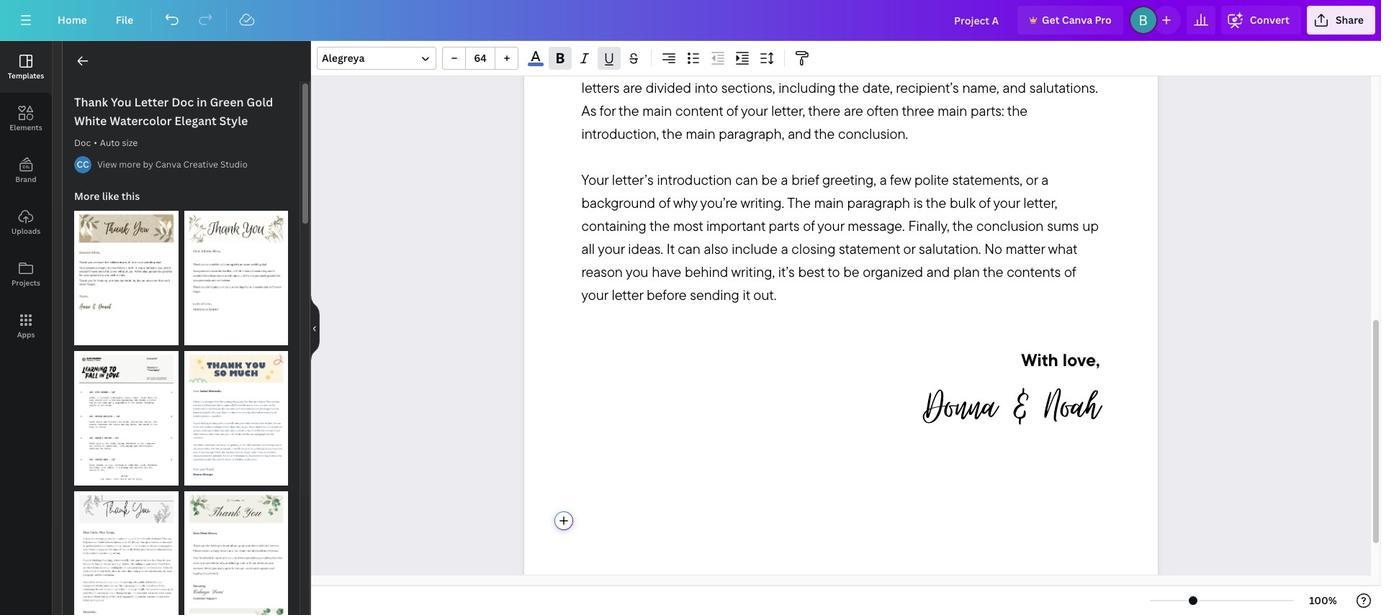 Task type: locate. For each thing, give the bounding box(es) containing it.
1 vertical spatial you
[[111, 94, 132, 110]]

conclusion
[[976, 217, 1044, 235]]

wedding thank you letter doc in white beige simple elegant style group
[[184, 202, 288, 346]]

letter,
[[771, 102, 805, 120], [1024, 194, 1057, 212]]

content
[[675, 102, 723, 120]]

up
[[1083, 217, 1099, 235]]

side panel tab list
[[0, 41, 52, 352]]

1 vertical spatial are
[[844, 102, 863, 120]]

can up the writing.
[[735, 171, 758, 189]]

view more by canva creative studio button
[[97, 158, 248, 172]]

into
[[695, 79, 718, 97]]

2 horizontal spatial be
[[843, 263, 859, 281]]

business thank you letter doc in green black simple elegant style image
[[184, 492, 288, 616]]

0 vertical spatial or
[[756, 56, 768, 74]]

you're inside "your letter's introduction can be a brief greeting, a few polite statements, or a background of why you're writing. the main paragraph is the bulk of your letter, containing the most important parts of your message. finally, the conclusion sums up all your ideas. it can also include a closing statement or salutation. no matter what reason you have behind writing, it's best to be organized and plan the contents of your letter before sending it out."
[[700, 194, 738, 212]]

the up it
[[649, 217, 670, 235]]

main right the
[[814, 194, 844, 212]]

message.
[[848, 217, 905, 235]]

you
[[626, 263, 648, 281]]

be right to
[[843, 263, 859, 281]]

on
[[940, 56, 956, 74]]

1 vertical spatial or
[[1026, 171, 1038, 189]]

or up sections,
[[756, 56, 768, 74]]

convert
[[1250, 13, 1290, 27]]

letter down you
[[612, 286, 643, 304]]

0 horizontal spatial you're
[[592, 33, 629, 51]]

1 vertical spatial canva
[[155, 158, 181, 171]]

before
[[647, 286, 687, 304]]

your up paragraph,
[[741, 102, 768, 120]]

2 vertical spatial or
[[903, 240, 915, 258]]

Design title text field
[[943, 6, 1012, 35]]

have
[[652, 263, 681, 281]]

doc up "canva creative studio" icon
[[74, 137, 91, 149]]

1 horizontal spatial doc
[[171, 94, 194, 110]]

1 horizontal spatial letter,
[[1024, 194, 1057, 212]]

clear
[[973, 33, 1003, 51]]

important
[[706, 217, 765, 235]]

1 horizontal spatial be
[[762, 171, 778, 189]]

0 horizontal spatial can
[[608, 56, 630, 74]]

few
[[890, 171, 911, 189]]

if
[[581, 33, 589, 51]]

thank you letter doc in cream denim blue playful colorful style group
[[184, 343, 288, 486]]

containing
[[581, 217, 646, 235]]

the down get
[[1037, 33, 1057, 51]]

letter, down including on the top of the page
[[771, 102, 805, 120]]

uploads button
[[0, 197, 52, 248]]

2 horizontal spatial or
[[1026, 171, 1038, 189]]

or up organized
[[903, 240, 915, 258]]

canva right by
[[155, 158, 181, 171]]

best
[[798, 263, 825, 281]]

brand button
[[0, 145, 52, 197]]

a down parts
[[781, 240, 788, 258]]

letter left "yourself,"
[[754, 33, 786, 51]]

0 vertical spatial doc
[[171, 94, 194, 110]]

name,
[[962, 79, 999, 97]]

you're up 'important'
[[700, 194, 738, 212]]

the right for
[[619, 102, 639, 120]]

0 horizontal spatial doc
[[74, 137, 91, 149]]

letter, up sums
[[1024, 194, 1057, 212]]

doc
[[171, 94, 194, 110], [74, 137, 91, 149]]

main
[[642, 102, 672, 120], [938, 102, 967, 120], [686, 125, 715, 143], [814, 194, 844, 212]]

1 horizontal spatial can
[[678, 240, 701, 258]]

canva up start.
[[1062, 13, 1092, 27]]

depending
[[869, 56, 937, 74]]

1 vertical spatial you're
[[700, 194, 738, 212]]

yourself,
[[789, 33, 840, 51]]

thank you letter doc in black and white simple elegant style group
[[74, 483, 178, 616]]

this
[[122, 189, 140, 203]]

straightforward,
[[771, 56, 866, 74]]

1 vertical spatial be
[[762, 171, 778, 189]]

what
[[1048, 240, 1077, 258]]

are left often
[[844, 102, 863, 120]]

100% button
[[1300, 590, 1347, 613]]

your down reason
[[581, 286, 608, 304]]

and inside "your letter's introduction can be a brief greeting, a few polite statements, or a background of why you're writing. the main paragraph is the bulk of your letter, containing the most important parts of your message. finally, the conclusion sums up all your ideas. it can also include a closing statement or salutation. no matter what reason you have behind writing, it's best to be organized and plan the contents of your letter before sending it out."
[[927, 263, 950, 281]]

you up letters
[[581, 56, 604, 74]]

including
[[779, 79, 836, 97]]

a left the "brief"
[[781, 171, 788, 189]]

for
[[599, 102, 616, 120]]

can
[[608, 56, 630, 74], [735, 171, 758, 189], [678, 240, 701, 258]]

auto
[[100, 137, 120, 149]]

be
[[634, 56, 650, 74], [762, 171, 778, 189], [843, 263, 859, 281]]

can up letters
[[608, 56, 630, 74]]

recipient's
[[896, 79, 959, 97]]

the down bulk
[[953, 217, 973, 235]]

1 horizontal spatial letter
[[754, 33, 786, 51]]

home link
[[46, 6, 98, 35]]

0 vertical spatial are
[[623, 79, 642, 97]]

1 horizontal spatial canva
[[1062, 13, 1092, 27]]

green
[[210, 94, 244, 110]]

0 horizontal spatial or
[[756, 56, 768, 74]]

0 vertical spatial be
[[634, 56, 650, 74]]

0 vertical spatial can
[[608, 56, 630, 74]]

closing
[[792, 240, 836, 258]]

get
[[1042, 13, 1060, 27]]

0 horizontal spatial canva
[[155, 158, 181, 171]]

finally,
[[908, 217, 950, 235]]

canva inside view more by canva creative studio button
[[155, 158, 181, 171]]

of right bulk
[[979, 194, 990, 212]]

1 vertical spatial letter
[[612, 286, 643, 304]]

0 vertical spatial letter,
[[771, 102, 805, 120]]

1 horizontal spatial you
[[581, 56, 604, 74]]

of left why
[[659, 194, 670, 212]]

letters
[[581, 79, 620, 97]]

view
[[97, 158, 117, 171]]

to
[[828, 263, 840, 281]]

or right statements, on the right of the page
[[1026, 171, 1038, 189]]

0 horizontal spatial are
[[623, 79, 642, 97]]

a right writing
[[744, 33, 751, 51]]

be inside if you're thinking of writing a letter yourself, make your intentions clear from the start. you can be fun and creative or straightforward, depending on your needs. most letters are divided into sections, including the date, recipient's name, and salutations. as for the main content of your letter, there are often three main parts: the introduction, the main paragraph, and the conclusion.
[[634, 56, 650, 74]]

are right letters
[[623, 79, 642, 97]]

view more by canva creative studio
[[97, 158, 248, 171]]

0 horizontal spatial you
[[111, 94, 132, 110]]

0 horizontal spatial letter,
[[771, 102, 805, 120]]

your up conclusion
[[993, 194, 1020, 212]]

thank you letter doc in cream denim blue playful colorful style image
[[184, 351, 288, 486]]

style
[[219, 113, 248, 129]]

sending
[[690, 286, 739, 304]]

be left fun
[[634, 56, 650, 74]]

0 vertical spatial you're
[[592, 33, 629, 51]]

main inside "your letter's introduction can be a brief greeting, a few polite statements, or a background of why you're writing. the main paragraph is the bulk of your letter, containing the most important parts of your message. finally, the conclusion sums up all your ideas. it can also include a closing statement or salutation. no matter what reason you have behind writing, it's best to be organized and plan the contents of your letter before sending it out."
[[814, 194, 844, 212]]

brand
[[15, 174, 37, 184]]

thinking
[[632, 33, 681, 51]]

needs.
[[989, 56, 1030, 74]]

of down sections,
[[726, 102, 738, 120]]

or
[[756, 56, 768, 74], [1026, 171, 1038, 189], [903, 240, 915, 258]]

you inside if you're thinking of writing a letter yourself, make your intentions clear from the start. you can be fun and creative or straightforward, depending on your needs. most letters are divided into sections, including the date, recipient's name, and salutations. as for the main content of your letter, there are often three main parts: the introduction, the main paragraph, and the conclusion.
[[581, 56, 604, 74]]

group
[[442, 47, 518, 70]]

your up depending
[[879, 33, 905, 51]]

0 horizontal spatial letter
[[612, 286, 643, 304]]

ideas.
[[628, 240, 663, 258]]

elements button
[[0, 93, 52, 145]]

sections,
[[721, 79, 775, 97]]

of up closing
[[803, 217, 815, 235]]

also
[[704, 240, 728, 258]]

be up the writing.
[[762, 171, 778, 189]]

0 vertical spatial you
[[581, 56, 604, 74]]

you
[[581, 56, 604, 74], [111, 94, 132, 110]]

main down the recipient's
[[938, 102, 967, 120]]

1 vertical spatial letter,
[[1024, 194, 1057, 212]]

can right it
[[678, 240, 701, 258]]

doc left in
[[171, 94, 194, 110]]

2 horizontal spatial can
[[735, 171, 758, 189]]

the
[[787, 194, 811, 212]]

introduction
[[657, 171, 732, 189]]

0 vertical spatial canva
[[1062, 13, 1092, 27]]

1 vertical spatial doc
[[74, 137, 91, 149]]

it
[[667, 240, 674, 258]]

your
[[581, 171, 609, 189]]

you up watercolor
[[111, 94, 132, 110]]

or inside if you're thinking of writing a letter yourself, make your intentions clear from the start. you can be fun and creative or straightforward, depending on your needs. most letters are divided into sections, including the date, recipient's name, and salutations. as for the main content of your letter, there are often three main parts: the introduction, the main paragraph, and the conclusion.
[[756, 56, 768, 74]]

and down salutation.
[[927, 263, 950, 281]]

2 vertical spatial be
[[843, 263, 859, 281]]

bulk
[[950, 194, 975, 212]]

elements
[[10, 122, 42, 132]]

2 vertical spatial can
[[678, 240, 701, 258]]

thank you letter doc in black and white simple elegant style image
[[74, 492, 178, 616]]

are
[[623, 79, 642, 97], [844, 102, 863, 120]]

a up sums
[[1041, 171, 1049, 189]]

if you're thinking of writing a letter yourself, make your intentions clear from the start. you can be fun and creative or straightforward, depending on your needs. most letters are divided into sections, including the date, recipient's name, and salutations. as for the main content of your letter, there are often three main parts: the introduction, the main paragraph, and the conclusion.
[[581, 33, 1101, 143]]

share
[[1336, 13, 1364, 27]]

tv & film script professional doc in black and white agnostic style group
[[74, 343, 178, 486]]

the right parts:
[[1007, 102, 1028, 120]]

the down content
[[662, 125, 682, 143]]

divided
[[646, 79, 691, 97]]

0 vertical spatial letter
[[754, 33, 786, 51]]

1 horizontal spatial you're
[[700, 194, 738, 212]]

0 horizontal spatial be
[[634, 56, 650, 74]]

greeting,
[[822, 171, 876, 189]]

you're right if
[[592, 33, 629, 51]]

thank
[[74, 94, 108, 110]]



Task type: describe. For each thing, give the bounding box(es) containing it.
doc inside thank you letter doc in green gold white watercolor elegant style
[[171, 94, 194, 110]]

wedding thank you letter doc in brown beige scrapbook style image
[[74, 211, 178, 346]]

canva creative studio image
[[74, 156, 91, 174]]

salutation.
[[919, 240, 981, 258]]

writing,
[[731, 263, 775, 281]]

parts
[[769, 217, 800, 235]]

tv & film script professional doc in black and white agnostic style image
[[74, 351, 178, 486]]

watercolor
[[110, 113, 172, 129]]

letter, inside "your letter's introduction can be a brief greeting, a few polite statements, or a background of why you're writing. the main paragraph is the bulk of your letter, containing the most important parts of your message. finally, the conclusion sums up all your ideas. it can also include a closing statement or salutation. no matter what reason you have behind writing, it's best to be organized and plan the contents of your letter before sending it out."
[[1024, 194, 1057, 212]]

business thank you letter doc in green black simple elegant style group
[[184, 483, 288, 616]]

include
[[732, 240, 778, 258]]

of down what
[[1064, 263, 1076, 281]]

#3b75c2 image
[[528, 63, 544, 66]]

out.
[[753, 286, 777, 304]]

a inside if you're thinking of writing a letter yourself, make your intentions clear from the start. you can be fun and creative or straightforward, depending on your needs. most letters are divided into sections, including the date, recipient's name, and salutations. as for the main content of your letter, there are often three main parts: the introduction, the main paragraph, and the conclusion.
[[744, 33, 751, 51]]

it
[[743, 286, 750, 304]]

letter inside "your letter's introduction can be a brief greeting, a few polite statements, or a background of why you're writing. the main paragraph is the bulk of your letter, containing the most important parts of your message. finally, the conclusion sums up all your ideas. it can also include a closing statement or salutation. no matter what reason you have behind writing, it's best to be organized and plan the contents of your letter before sending it out."
[[612, 286, 643, 304]]

studio
[[220, 158, 248, 171]]

as
[[581, 102, 596, 120]]

projects button
[[0, 248, 52, 300]]

a left few
[[880, 171, 887, 189]]

why
[[673, 194, 697, 212]]

your up closing
[[818, 217, 844, 235]]

in
[[197, 94, 207, 110]]

– – number field
[[470, 51, 490, 65]]

auto size
[[100, 137, 138, 149]]

the right is on the right of the page
[[926, 194, 946, 212]]

main down content
[[686, 125, 715, 143]]

h
[[1086, 377, 1100, 437]]

templates button
[[0, 41, 52, 93]]

polite
[[914, 171, 949, 189]]

1 horizontal spatial are
[[844, 102, 863, 120]]

projects
[[12, 278, 40, 288]]

contents
[[1007, 263, 1061, 281]]

plan
[[953, 263, 980, 281]]

most
[[1033, 56, 1063, 74]]

get canva pro
[[1042, 13, 1112, 27]]

1 horizontal spatial or
[[903, 240, 915, 258]]

sums
[[1047, 217, 1079, 235]]

uploads
[[11, 226, 40, 236]]

wedding thank you letter doc in brown beige scrapbook style group
[[74, 202, 178, 346]]

organized
[[863, 263, 923, 281]]

with
[[1021, 349, 1058, 371]]

wedding thank you letter doc in white beige simple elegant style image
[[184, 211, 288, 346]]

&
[[1011, 377, 1031, 437]]

is
[[914, 194, 923, 212]]

you inside thank you letter doc in green gold white watercolor elegant style
[[111, 94, 132, 110]]

you're inside if you're thinking of writing a letter yourself, make your intentions clear from the start. you can be fun and creative or straightforward, depending on your needs. most letters are divided into sections, including the date, recipient's name, and salutations. as for the main content of your letter, there are often three main parts: the introduction, the main paragraph, and the conclusion.
[[592, 33, 629, 51]]

your right on
[[959, 56, 986, 74]]

all
[[581, 240, 595, 258]]

intentions
[[909, 33, 970, 51]]

elegant
[[174, 113, 217, 129]]

fun
[[653, 56, 673, 74]]

donna
[[924, 377, 997, 437]]

canva creative studio element
[[74, 156, 91, 174]]

letter, inside if you're thinking of writing a letter yourself, make your intentions clear from the start. you can be fun and creative or straightforward, depending on your needs. most letters are divided into sections, including the date, recipient's name, and salutations. as for the main content of your letter, there are often three main parts: the introduction, the main paragraph, and the conclusion.
[[771, 102, 805, 120]]

creative
[[183, 158, 218, 171]]

make
[[843, 33, 876, 51]]

often
[[867, 102, 899, 120]]

white
[[74, 113, 107, 129]]

noa
[[1045, 377, 1086, 437]]

hide image
[[310, 294, 320, 363]]

salutations.
[[1030, 79, 1098, 97]]

letter inside if you're thinking of writing a letter yourself, make your intentions clear from the start. you can be fun and creative or straightforward, depending on your needs. most letters are divided into sections, including the date, recipient's name, and salutations. as for the main content of your letter, there are often three main parts: the introduction, the main paragraph, and the conclusion.
[[754, 33, 786, 51]]

gold
[[246, 94, 273, 110]]

more like this
[[74, 189, 140, 203]]

creative
[[703, 56, 752, 74]]

and down needs.
[[1003, 79, 1026, 97]]

writing.
[[741, 194, 784, 212]]

parts:
[[971, 102, 1004, 120]]

brief
[[792, 171, 819, 189]]

date,
[[862, 79, 893, 97]]

file
[[116, 13, 133, 27]]

statement
[[839, 240, 900, 258]]

most
[[673, 217, 703, 235]]

letter's
[[612, 171, 654, 189]]

1 vertical spatial can
[[735, 171, 758, 189]]

can inside if you're thinking of writing a letter yourself, make your intentions clear from the start. you can be fun and creative or straightforward, depending on your needs. most letters are divided into sections, including the date, recipient's name, and salutations. as for the main content of your letter, there are often three main parts: the introduction, the main paragraph, and the conclusion.
[[608, 56, 630, 74]]

conclusion.
[[838, 125, 908, 143]]

your right all
[[598, 240, 625, 258]]

main down divided
[[642, 102, 672, 120]]

the down there
[[814, 125, 835, 143]]

it's
[[778, 263, 795, 281]]

letter
[[134, 94, 169, 110]]

apps button
[[0, 300, 52, 352]]

the left date,
[[839, 79, 859, 97]]

of left writing
[[685, 33, 696, 51]]

size
[[122, 137, 138, 149]]

paragraph,
[[719, 125, 784, 143]]

introduction,
[[581, 125, 659, 143]]

get canva pro button
[[1018, 6, 1123, 35]]

more
[[119, 158, 141, 171]]

and right fun
[[677, 56, 700, 74]]

and down there
[[788, 125, 811, 143]]

pro
[[1095, 13, 1112, 27]]

there
[[808, 102, 841, 120]]

file button
[[104, 6, 145, 35]]

templates
[[8, 71, 44, 81]]

background
[[581, 194, 655, 212]]

from
[[1006, 33, 1034, 51]]

by
[[143, 158, 153, 171]]

apps
[[17, 330, 35, 340]]

the down no
[[983, 263, 1003, 281]]

love,
[[1063, 349, 1100, 371]]

canva inside get canva pro button
[[1062, 13, 1092, 27]]

convert button
[[1221, 6, 1301, 35]]

writing
[[699, 33, 740, 51]]

main menu bar
[[0, 0, 1381, 41]]

like
[[102, 189, 119, 203]]



Task type: vqa. For each thing, say whether or not it's contained in the screenshot.
the top letter,
yes



